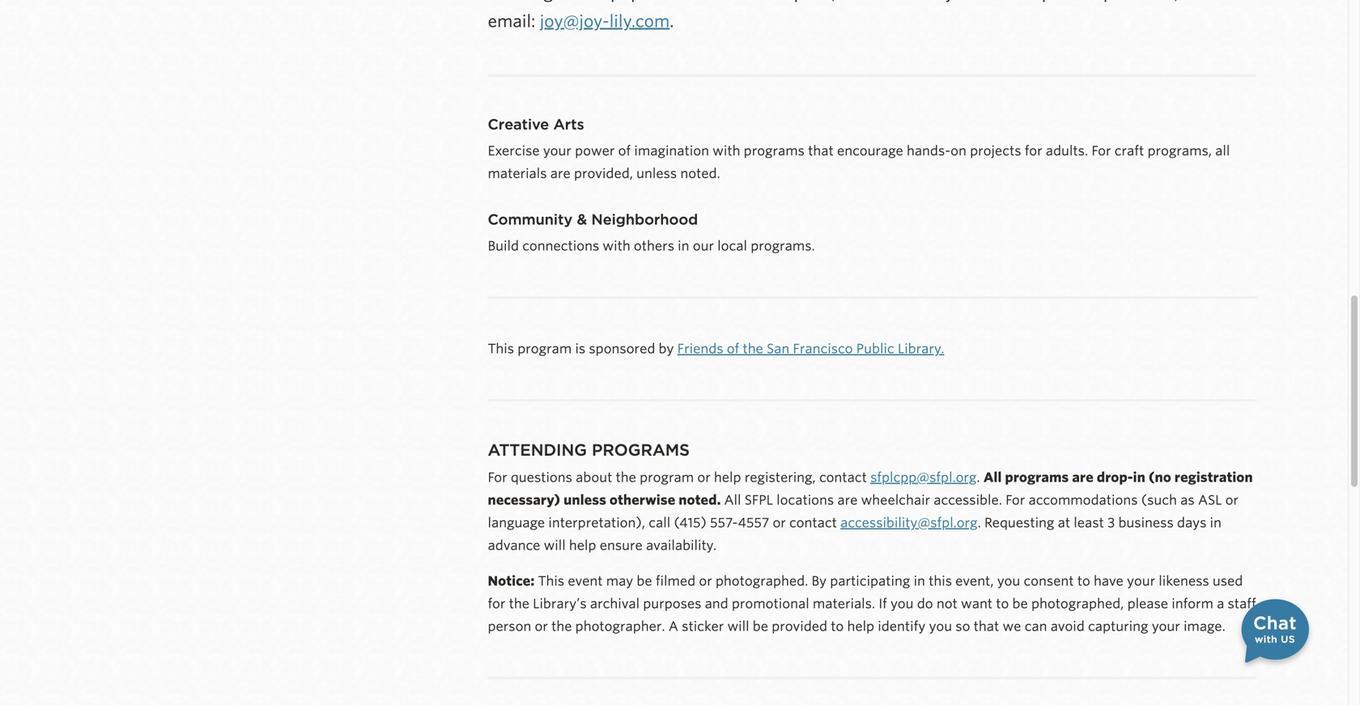 Task type: locate. For each thing, give the bounding box(es) containing it.
2 vertical spatial are
[[837, 492, 858, 508]]

0 horizontal spatial programs
[[744, 143, 805, 159]]

be down promotional
[[753, 619, 768, 634]]

1 horizontal spatial for
[[1025, 143, 1043, 159]]

or up (415)
[[697, 470, 711, 485]]

will right advance
[[544, 538, 566, 553]]

you left so
[[929, 619, 952, 634]]

0 vertical spatial are
[[550, 166, 571, 181]]

or right asl
[[1225, 492, 1239, 508]]

locations
[[777, 492, 834, 508]]

1 vertical spatial are
[[1072, 470, 1094, 485]]

.
[[670, 12, 674, 31], [977, 470, 980, 485], [978, 515, 981, 531]]

and inside this event may be filmed or photographed. by participating in this event, you consent to have your likeness used for the library's archival purposes and promotional materials. if you do not want to be photographed, please inform a staff person or the photographer. a sticker will be provided to help identify you so that we can avoid capturing your image.
[[705, 596, 728, 612]]

all up the accessible.
[[984, 470, 1002, 485]]

0 vertical spatial of
[[557, 0, 573, 3]]

for up person
[[488, 596, 506, 612]]

help down materials.
[[847, 619, 874, 634]]

meeting of scrap quilters to share our quilts, ideas and maybe our scraps. for questions, email:
[[488, 0, 1179, 31]]

help
[[714, 470, 741, 485], [569, 538, 596, 553], [847, 619, 874, 634]]

noted. up (415)
[[679, 492, 721, 508]]

1 vertical spatial programs
[[1005, 470, 1069, 485]]

you right event,
[[997, 573, 1020, 589]]

that inside this event may be filmed or photographed. by participating in this event, you consent to have your likeness used for the library's archival purposes and promotional materials. if you do not want to be photographed, please inform a staff person or the photographer. a sticker will be provided to help identify you so that we can avoid capturing your image.
[[974, 619, 999, 634]]

2 horizontal spatial be
[[1012, 596, 1028, 612]]

1 vertical spatial all
[[724, 492, 741, 508]]

photographed.
[[716, 573, 808, 589]]

4557
[[738, 515, 769, 531]]

that left encourage at the top of the page
[[808, 143, 834, 159]]

in left (no
[[1133, 470, 1146, 485]]

0 vertical spatial help
[[714, 470, 741, 485]]

1 vertical spatial unless
[[564, 492, 606, 508]]

1 vertical spatial will
[[727, 619, 749, 634]]

for inside this event may be filmed or photographed. by participating in this event, you consent to have your likeness used for the library's archival purposes and promotional materials. if you do not want to be photographed, please inform a staff person or the photographer. a sticker will be provided to help identify you so that we can avoid capturing your image.
[[488, 596, 506, 612]]

are inside exercise your power of imagination with programs that encourage hands-on projects for adults. for craft programs, all materials are provided, unless noted.
[[550, 166, 571, 181]]

of inside exercise your power of imagination with programs that encourage hands-on projects for adults. for craft programs, all materials are provided, unless noted.
[[618, 143, 631, 159]]

to inside 'meeting of scrap quilters to share our quilts, ideas and maybe our scraps. for questions, email:'
[[689, 0, 705, 3]]

help inside . requesting at least 3 business days in advance will help ensure availability.
[[569, 538, 596, 553]]

2 vertical spatial of
[[727, 341, 739, 357]]

the down the library's
[[551, 619, 572, 634]]

this event may be filmed or photographed. by participating in this event, you consent to have your likeness used for the library's archival purposes and promotional materials. if you do not want to be photographed, please inform a staff person or the photographer. a sticker will be provided to help identify you so that we can avoid capturing your image.
[[488, 573, 1256, 634]]

1 vertical spatial be
[[1012, 596, 1028, 612]]

for right projects
[[1025, 143, 1043, 159]]

0 horizontal spatial all
[[724, 492, 741, 508]]

you right if at the bottom right
[[891, 596, 914, 612]]

to left the share
[[689, 0, 705, 3]]

0 vertical spatial your
[[543, 143, 572, 159]]

2 vertical spatial be
[[753, 619, 768, 634]]

in
[[678, 238, 689, 254], [1133, 470, 1146, 485], [1210, 515, 1222, 531], [914, 573, 925, 589]]

will right sticker
[[727, 619, 749, 634]]

want
[[961, 596, 993, 612]]

to
[[689, 0, 705, 3], [1077, 573, 1090, 589], [996, 596, 1009, 612], [831, 619, 844, 634]]

craft
[[1115, 143, 1144, 159]]

of inside 'meeting of scrap quilters to share our quilts, ideas and maybe our scraps. for questions, email:'
[[557, 0, 573, 3]]

sfpl
[[745, 492, 773, 508]]

are up accommodations
[[1072, 470, 1094, 485]]

0 horizontal spatial are
[[550, 166, 571, 181]]

0 vertical spatial with
[[713, 143, 740, 159]]

for up requesting
[[1006, 492, 1025, 508]]

of up joy@joy-
[[557, 0, 573, 3]]

1 horizontal spatial of
[[618, 143, 631, 159]]

0 horizontal spatial that
[[808, 143, 834, 159]]

0 horizontal spatial will
[[544, 538, 566, 553]]

1 vertical spatial contact
[[789, 515, 837, 531]]

maybe
[[920, 0, 974, 3]]

registering,
[[745, 470, 816, 485]]

0 vertical spatial for
[[1025, 143, 1043, 159]]

this inside this event may be filmed or photographed. by participating in this event, you consent to have your likeness used for the library's archival purposes and promotional materials. if you do not want to be photographed, please inform a staff person or the photographer. a sticker will be provided to help identify you so that we can avoid capturing your image.
[[538, 573, 564, 589]]

0 vertical spatial .
[[670, 12, 674, 31]]

1 horizontal spatial all
[[984, 470, 1002, 485]]

. up the accessible.
[[977, 470, 980, 485]]

1 vertical spatial your
[[1127, 573, 1155, 589]]

2 horizontal spatial help
[[847, 619, 874, 634]]

will
[[544, 538, 566, 553], [727, 619, 749, 634]]

2 vertical spatial help
[[847, 619, 874, 634]]

purposes
[[643, 596, 701, 612]]

2 horizontal spatial you
[[997, 573, 1020, 589]]

are up . requesting at least 3 business days in advance will help ensure availability.
[[837, 492, 858, 508]]

your up please
[[1127, 573, 1155, 589]]

capturing
[[1088, 619, 1148, 634]]

be right may
[[637, 573, 652, 589]]

0 vertical spatial noted.
[[680, 166, 720, 181]]

0 horizontal spatial and
[[705, 596, 728, 612]]

your down please
[[1152, 619, 1180, 634]]

0 vertical spatial programs
[[744, 143, 805, 159]]

this for program
[[488, 341, 514, 357]]

2 vertical spatial with
[[1255, 634, 1278, 645]]

2 vertical spatial .
[[978, 515, 981, 531]]

help up 557-
[[714, 470, 741, 485]]

1 horizontal spatial program
[[640, 470, 694, 485]]

public
[[856, 341, 894, 357]]

in left this
[[914, 573, 925, 589]]

accommodations
[[1029, 492, 1138, 508]]

local
[[717, 238, 747, 254]]

all down for questions about the program or help registering, contact sfplcpp@sfpl.org .
[[724, 492, 741, 508]]

will inside this event may be filmed or photographed. by participating in this event, you consent to have your likeness used for the library's archival purposes and promotional materials. if you do not want to be photographed, please inform a staff person or the photographer. a sticker will be provided to help identify you so that we can avoid capturing your image.
[[727, 619, 749, 634]]

with inside chat with us
[[1255, 634, 1278, 645]]

program left is
[[518, 341, 572, 357]]

that right so
[[974, 619, 999, 634]]

1 horizontal spatial unless
[[636, 166, 677, 181]]

this left is
[[488, 341, 514, 357]]

promotional
[[732, 596, 809, 612]]

noted. inside all programs are drop-in (no registration necessary) unless otherwise noted.
[[679, 492, 721, 508]]

0 horizontal spatial for
[[488, 596, 506, 612]]

article
[[488, 0, 1257, 258]]

with left us
[[1255, 634, 1278, 645]]

sponsored
[[589, 341, 655, 357]]

2 horizontal spatial for
[[1069, 0, 1093, 3]]

notice:
[[488, 573, 535, 589]]

our right the share
[[757, 0, 784, 3]]

your
[[543, 143, 572, 159], [1127, 573, 1155, 589], [1152, 619, 1180, 634]]

0 horizontal spatial unless
[[564, 492, 606, 508]]

2 vertical spatial for
[[1006, 492, 1025, 508]]

noted. inside exercise your power of imagination with programs that encourage hands-on projects for adults. for craft programs, all materials are provided, unless noted.
[[680, 166, 720, 181]]

programs,
[[1148, 143, 1212, 159]]

for inside 'meeting of scrap quilters to share our quilts, ideas and maybe our scraps. for questions, email:'
[[1069, 0, 1093, 3]]

francisco
[[793, 341, 853, 357]]

that inside exercise your power of imagination with programs that encourage hands-on projects for adults. for craft programs, all materials are provided, unless noted.
[[808, 143, 834, 159]]

1 horizontal spatial this
[[538, 573, 564, 589]]

1 vertical spatial of
[[618, 143, 631, 159]]

0 horizontal spatial of
[[557, 0, 573, 3]]

0 vertical spatial and
[[887, 0, 916, 3]]

program
[[518, 341, 572, 357], [640, 470, 694, 485]]

please
[[1127, 596, 1168, 612]]

help down interpretation),
[[569, 538, 596, 553]]

unless inside exercise your power of imagination with programs that encourage hands-on projects for adults. for craft programs, all materials are provided, unless noted.
[[636, 166, 677, 181]]

for up necessary)
[[488, 470, 507, 485]]

and up sticker
[[705, 596, 728, 612]]

1 vertical spatial noted.
[[679, 492, 721, 508]]

provided
[[772, 619, 827, 634]]

creative
[[488, 115, 549, 133]]

with inside exercise your power of imagination with programs that encourage hands-on projects for adults. for craft programs, all materials are provided, unless noted.
[[713, 143, 740, 159]]

contact
[[819, 470, 867, 485], [789, 515, 837, 531]]

the
[[743, 341, 763, 357], [616, 470, 636, 485], [509, 596, 529, 612], [551, 619, 572, 634]]

email:
[[488, 12, 536, 31]]

0 horizontal spatial for
[[488, 470, 507, 485]]

on
[[951, 143, 967, 159]]

this
[[488, 341, 514, 357], [538, 573, 564, 589]]

1 vertical spatial for
[[488, 596, 506, 612]]

participating
[[830, 573, 910, 589]]

1 horizontal spatial you
[[929, 619, 952, 634]]

2 horizontal spatial of
[[727, 341, 739, 357]]

noted. down imagination
[[680, 166, 720, 181]]

community & neighborhood link
[[488, 211, 1257, 228]]

of right friends
[[727, 341, 739, 357]]

1 vertical spatial this
[[538, 573, 564, 589]]

unless down imagination
[[636, 166, 677, 181]]

0 horizontal spatial help
[[569, 538, 596, 553]]

1 vertical spatial that
[[974, 619, 999, 634]]

0 vertical spatial program
[[518, 341, 572, 357]]

1 horizontal spatial programs
[[1005, 470, 1069, 485]]

program up otherwise
[[640, 470, 694, 485]]

are left provided,
[[550, 166, 571, 181]]

build connections with others in our local programs.
[[488, 238, 815, 254]]

and inside 'meeting of scrap quilters to share our quilts, ideas and maybe our scraps. for questions, email:'
[[887, 0, 916, 3]]

this for event
[[538, 573, 564, 589]]

all for programs
[[984, 470, 1002, 485]]

attending programs
[[488, 441, 690, 460]]

with right imagination
[[713, 143, 740, 159]]

1 horizontal spatial that
[[974, 619, 999, 634]]

least
[[1074, 515, 1104, 531]]

0 vertical spatial be
[[637, 573, 652, 589]]

with
[[713, 143, 740, 159], [603, 238, 630, 254], [1255, 634, 1278, 645]]

otherwise
[[610, 492, 675, 508]]

the left san
[[743, 341, 763, 357]]

contact down locations
[[789, 515, 837, 531]]

. down the accessible.
[[978, 515, 981, 531]]

0 vertical spatial that
[[808, 143, 834, 159]]

0 vertical spatial this
[[488, 341, 514, 357]]

your inside exercise your power of imagination with programs that encourage hands-on projects for adults. for craft programs, all materials are provided, unless noted.
[[543, 143, 572, 159]]

1 horizontal spatial will
[[727, 619, 749, 634]]

or right the filmed
[[699, 573, 712, 589]]

our left local
[[693, 238, 714, 254]]

we
[[1003, 619, 1021, 634]]

2 vertical spatial you
[[929, 619, 952, 634]]

0 vertical spatial for
[[1069, 0, 1093, 3]]

1 horizontal spatial with
[[713, 143, 740, 159]]

are
[[550, 166, 571, 181], [1072, 470, 1094, 485], [837, 492, 858, 508]]

1 horizontal spatial and
[[887, 0, 916, 3]]

hands-
[[907, 143, 951, 159]]

in down asl
[[1210, 515, 1222, 531]]

the up otherwise
[[616, 470, 636, 485]]

unless down about
[[564, 492, 606, 508]]

by
[[812, 573, 827, 589]]

joy@joy-lily.com link
[[540, 12, 670, 31]]

for
[[1069, 0, 1093, 3], [488, 470, 507, 485], [1006, 492, 1025, 508]]

0 horizontal spatial be
[[637, 573, 652, 589]]

your down arts
[[543, 143, 572, 159]]

accessibility@sfpl.org
[[841, 515, 978, 531]]

likeness
[[1159, 573, 1209, 589]]

of right 'power'
[[618, 143, 631, 159]]

and right ideas
[[887, 0, 916, 3]]

1 horizontal spatial are
[[837, 492, 858, 508]]

1 vertical spatial with
[[603, 238, 630, 254]]

. down the quilters
[[670, 12, 674, 31]]

2 vertical spatial your
[[1152, 619, 1180, 634]]

at
[[1058, 515, 1070, 531]]

contact up all sfpl locations are wheelchair accessible. for accommodations (such as asl or language interpretation), call (415) 557-4557 or contact
[[819, 470, 867, 485]]

this up the library's
[[538, 573, 564, 589]]

library's
[[533, 596, 587, 612]]

2 horizontal spatial with
[[1255, 634, 1278, 645]]

0 vertical spatial contact
[[819, 470, 867, 485]]

chat
[[1253, 612, 1297, 634]]

1 horizontal spatial for
[[1006, 492, 1025, 508]]

our right maybe
[[978, 0, 1004, 3]]

be up we
[[1012, 596, 1028, 612]]

for
[[1025, 143, 1043, 159], [488, 596, 506, 612]]

1 horizontal spatial be
[[753, 619, 768, 634]]

0 horizontal spatial you
[[891, 596, 914, 612]]

necessary)
[[488, 492, 560, 508]]

0 vertical spatial will
[[544, 538, 566, 553]]

0 horizontal spatial program
[[518, 341, 572, 357]]

all inside all programs are drop-in (no registration necessary) unless otherwise noted.
[[984, 470, 1002, 485]]

for right scraps.
[[1069, 0, 1093, 3]]

wheelchair
[[861, 492, 930, 508]]

neighborhood
[[591, 211, 698, 228]]

connections
[[522, 238, 599, 254]]

0 vertical spatial unless
[[636, 166, 677, 181]]

by
[[659, 341, 674, 357]]

all inside all sfpl locations are wheelchair accessible. for accommodations (such as asl or language interpretation), call (415) 557-4557 or contact
[[724, 492, 741, 508]]

1 vertical spatial .
[[977, 470, 980, 485]]

0 vertical spatial all
[[984, 470, 1002, 485]]

1 horizontal spatial help
[[714, 470, 741, 485]]

photographer.
[[575, 619, 665, 634]]

to down materials.
[[831, 619, 844, 634]]

to up photographed,
[[1077, 573, 1090, 589]]

0 vertical spatial you
[[997, 573, 1020, 589]]

avoid
[[1051, 619, 1085, 634]]

2 horizontal spatial our
[[978, 0, 1004, 3]]

not
[[937, 596, 958, 612]]

1 vertical spatial help
[[569, 538, 596, 553]]

with down community & neighborhood
[[603, 238, 630, 254]]

0 horizontal spatial this
[[488, 341, 514, 357]]

2 horizontal spatial are
[[1072, 470, 1094, 485]]

(no
[[1149, 470, 1171, 485]]

1 vertical spatial and
[[705, 596, 728, 612]]

scraps.
[[1009, 0, 1065, 3]]

will inside . requesting at least 3 business days in advance will help ensure availability.
[[544, 538, 566, 553]]

1 vertical spatial you
[[891, 596, 914, 612]]

you
[[997, 573, 1020, 589], [891, 596, 914, 612], [929, 619, 952, 634]]

of
[[557, 0, 573, 3], [618, 143, 631, 159], [727, 341, 739, 357]]

the down notice:
[[509, 596, 529, 612]]



Task type: describe. For each thing, give the bounding box(es) containing it.
all programs are drop-in (no registration necessary) unless otherwise noted.
[[488, 470, 1253, 508]]

. inside article
[[670, 12, 674, 31]]

chat with us
[[1253, 612, 1297, 645]]

ensure
[[600, 538, 643, 553]]

are inside all programs are drop-in (no registration necessary) unless otherwise noted.
[[1072, 470, 1094, 485]]

in inside . requesting at least 3 business days in advance will help ensure availability.
[[1210, 515, 1222, 531]]

event
[[568, 573, 603, 589]]

article containing meeting of scrap quilters to share our quilts, ideas and maybe our scraps. for questions, email:
[[488, 0, 1257, 258]]

event,
[[956, 573, 994, 589]]

in inside all programs are drop-in (no registration necessary) unless otherwise noted.
[[1133, 470, 1146, 485]]

community & neighborhood
[[488, 211, 698, 228]]

3
[[1108, 515, 1115, 531]]

all for sfpl
[[724, 492, 741, 508]]

0 horizontal spatial with
[[603, 238, 630, 254]]

share
[[709, 0, 753, 3]]

have
[[1094, 573, 1124, 589]]

interpretation),
[[548, 515, 645, 531]]

for inside exercise your power of imagination with programs that encourage hands-on projects for adults. for craft programs, all materials are provided, unless noted.
[[1025, 143, 1043, 159]]

build
[[488, 238, 519, 254]]

(415)
[[674, 515, 707, 531]]

identify
[[878, 619, 926, 634]]

library.
[[898, 341, 944, 357]]

1 vertical spatial for
[[488, 470, 507, 485]]

(such
[[1141, 492, 1177, 508]]

attending
[[488, 441, 587, 460]]

accessible.
[[934, 492, 1002, 508]]

provided,
[[574, 166, 633, 181]]

this program is sponsored by friends of the san francisco public library.
[[488, 341, 944, 357]]

programs inside exercise your power of imagination with programs that encourage hands-on projects for adults. for craft programs, all materials are provided, unless noted.
[[744, 143, 805, 159]]

programs
[[592, 441, 690, 460]]

joy@joy-
[[540, 12, 609, 31]]

sticker
[[682, 619, 724, 634]]

registration
[[1175, 470, 1253, 485]]

all
[[1215, 143, 1230, 159]]

photographed,
[[1031, 596, 1124, 612]]

programs.
[[751, 238, 815, 254]]

accessibility@sfpl.org link
[[841, 515, 978, 531]]

to up we
[[996, 596, 1009, 612]]

days
[[1177, 515, 1207, 531]]

about
[[576, 470, 612, 485]]

1 horizontal spatial our
[[757, 0, 784, 3]]

questions
[[511, 470, 572, 485]]

call
[[649, 515, 671, 531]]

are inside all sfpl locations are wheelchair accessible. for accommodations (such as asl or language interpretation), call (415) 557-4557 or contact
[[837, 492, 858, 508]]

friends
[[677, 341, 723, 357]]

others
[[634, 238, 674, 254]]

in right others
[[678, 238, 689, 254]]

all sfpl locations are wheelchair accessible. for accommodations (such as asl or language interpretation), call (415) 557-4557 or contact
[[488, 492, 1239, 531]]

inform
[[1172, 596, 1214, 612]]

projects
[[970, 143, 1021, 159]]

quilters
[[625, 0, 685, 3]]

community
[[488, 211, 573, 228]]

materials.
[[813, 596, 875, 612]]

a
[[669, 619, 678, 634]]

a
[[1217, 596, 1224, 612]]

for questions about the program or help registering, contact sfplcpp@sfpl.org .
[[488, 470, 984, 485]]

or down the library's
[[535, 619, 548, 634]]

in inside this event may be filmed or photographed. by participating in this event, you consent to have your likeness used for the library's archival purposes and promotional materials. if you do not want to be photographed, please inform a staff person or the photographer. a sticker will be provided to help identify you so that we can avoid capturing your image.
[[914, 573, 925, 589]]

availability.
[[646, 538, 717, 553]]

this
[[929, 573, 952, 589]]

person
[[488, 619, 531, 634]]

. inside . requesting at least 3 business days in advance will help ensure availability.
[[978, 515, 981, 531]]

san
[[767, 341, 790, 357]]

friends of the san francisco public library. link
[[677, 341, 944, 357]]

consent
[[1024, 573, 1074, 589]]

may
[[606, 573, 633, 589]]

requesting
[[985, 515, 1054, 531]]

ideas
[[841, 0, 882, 3]]

contact inside all sfpl locations are wheelchair accessible. for accommodations (such as asl or language interpretation), call (415) 557-4557 or contact
[[789, 515, 837, 531]]

for inside all sfpl locations are wheelchair accessible. for accommodations (such as asl or language interpretation), call (415) 557-4557 or contact
[[1006, 492, 1025, 508]]

imagination
[[634, 143, 709, 159]]

used
[[1213, 573, 1243, 589]]

arts
[[553, 115, 584, 133]]

&
[[577, 211, 587, 228]]

questions,
[[1098, 0, 1179, 3]]

image.
[[1184, 619, 1226, 634]]

encourage
[[837, 143, 903, 159]]

filmed
[[656, 573, 696, 589]]

0 horizontal spatial our
[[693, 238, 714, 254]]

or right 4557
[[773, 515, 786, 531]]

archival
[[590, 596, 640, 612]]

exercise your power of imagination with programs that encourage hands-on projects for adults. for craft programs, all materials are provided, unless noted.
[[488, 143, 1230, 181]]

programs inside all programs are drop-in (no registration necessary) unless otherwise noted.
[[1005, 470, 1069, 485]]

meeting
[[488, 0, 553, 3]]

adults. for
[[1046, 143, 1111, 159]]

help inside this event may be filmed or photographed. by participating in this event, you consent to have your likeness used for the library's archival purposes and promotional materials. if you do not want to be photographed, please inform a staff person or the photographer. a sticker will be provided to help identify you so that we can avoid capturing your image.
[[847, 619, 874, 634]]

1 vertical spatial program
[[640, 470, 694, 485]]

unless inside all programs are drop-in (no registration necessary) unless otherwise noted.
[[564, 492, 606, 508]]

is
[[575, 341, 586, 357]]

exercise
[[488, 143, 540, 159]]

asl
[[1198, 492, 1222, 508]]

so
[[956, 619, 970, 634]]

advance
[[488, 538, 540, 553]]

lily.com
[[609, 12, 670, 31]]

us
[[1281, 634, 1295, 645]]

drop-
[[1097, 470, 1133, 485]]



Task type: vqa. For each thing, say whether or not it's contained in the screenshot.
24 inside FRI OPEN 24 HOURS
no



